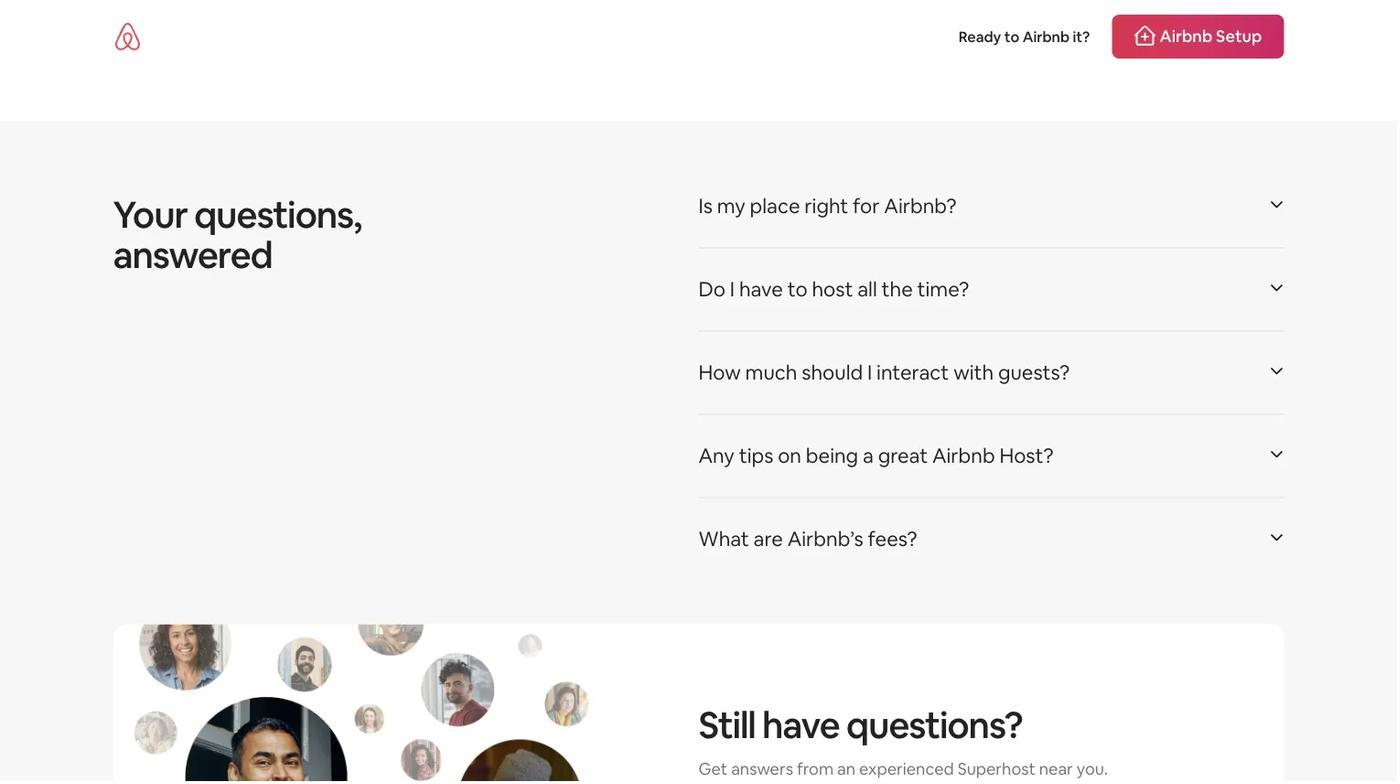 Task type: locate. For each thing, give the bounding box(es) containing it.
any tips on being a great airbnb host?
[[699, 443, 1053, 469]]

1 vertical spatial to
[[787, 276, 808, 302]]

you.
[[1077, 758, 1108, 779]]

any
[[699, 443, 735, 469]]

to left host on the top right of page
[[787, 276, 808, 302]]

being
[[806, 443, 858, 469]]

0 horizontal spatial i
[[730, 276, 735, 302]]

a
[[863, 443, 874, 469]]

0 vertical spatial to
[[1004, 27, 1019, 46]]

1 horizontal spatial i
[[867, 360, 872, 386]]

still have questions? get answers from an experienced superhost near you.
[[699, 701, 1108, 779]]

how
[[699, 360, 741, 386]]

what are airbnb's fees? button
[[699, 513, 1284, 566]]

0 vertical spatial have
[[739, 276, 783, 302]]

have right do
[[739, 276, 783, 302]]

0 horizontal spatial to
[[787, 276, 808, 302]]

an
[[837, 758, 856, 779]]

have up the from
[[762, 701, 839, 749]]

near
[[1039, 758, 1073, 779]]

what are airbnb's fees?
[[699, 526, 917, 552]]

setup
[[1216, 26, 1262, 47]]

get
[[699, 758, 728, 779]]

for
[[853, 193, 880, 219]]

questions?
[[846, 701, 1022, 749]]

1 horizontal spatial to
[[1004, 27, 1019, 46]]

have
[[739, 276, 783, 302], [762, 701, 839, 749]]

0 vertical spatial i
[[730, 276, 735, 302]]

airbnb
[[1160, 26, 1212, 47], [1022, 27, 1070, 46], [932, 443, 995, 469]]

to
[[1004, 27, 1019, 46], [787, 276, 808, 302]]

0 horizontal spatial airbnb
[[932, 443, 995, 469]]

your questions, answered
[[113, 191, 361, 279]]

i right should
[[867, 360, 872, 386]]

my
[[717, 193, 745, 219]]

to right ready
[[1004, 27, 1019, 46]]

airbnb inside dropdown button
[[932, 443, 995, 469]]

2 horizontal spatial airbnb
[[1160, 26, 1212, 47]]

answered
[[113, 231, 272, 279]]

place
[[750, 193, 800, 219]]

i
[[730, 276, 735, 302], [867, 360, 872, 386]]

your
[[113, 191, 187, 238]]

airbnb left setup
[[1160, 26, 1212, 47]]

to inside dropdown button
[[787, 276, 808, 302]]

from
[[797, 758, 834, 779]]

the
[[882, 276, 913, 302]]

i right do
[[730, 276, 735, 302]]

airbnb right great
[[932, 443, 995, 469]]

much
[[745, 360, 797, 386]]

1 vertical spatial have
[[762, 701, 839, 749]]

questions,
[[194, 191, 361, 238]]

experienced
[[859, 758, 954, 779]]

tips
[[739, 443, 773, 469]]

airbnb left the it?
[[1022, 27, 1070, 46]]

1 horizontal spatial airbnb
[[1022, 27, 1070, 46]]



Task type: vqa. For each thing, say whether or not it's contained in the screenshot.
$485
no



Task type: describe. For each thing, give the bounding box(es) containing it.
guests?
[[998, 360, 1070, 386]]

superhost
[[958, 758, 1036, 779]]

have inside dropdown button
[[739, 276, 783, 302]]

time?
[[917, 276, 969, 302]]

airbnb's
[[787, 526, 863, 552]]

host
[[812, 276, 853, 302]]

is my place right for airbnb?
[[699, 193, 956, 219]]

do i have to host all the time? button
[[699, 263, 1284, 316]]

all
[[857, 276, 877, 302]]

how much should i interact with guests?
[[699, 360, 1070, 386]]

host?
[[999, 443, 1053, 469]]

how much should i interact with guests? button
[[699, 346, 1284, 399]]

is my place right for airbnb? button
[[699, 180, 1284, 233]]

it?
[[1073, 27, 1090, 46]]

any tips on being a great airbnb host? button
[[699, 430, 1284, 483]]

right
[[805, 193, 848, 219]]

what
[[699, 526, 749, 552]]

should
[[802, 360, 863, 386]]

airbnb homepage image
[[113, 22, 142, 51]]

great
[[878, 443, 928, 469]]

fees?
[[868, 526, 917, 552]]

still
[[699, 701, 755, 749]]

interact
[[877, 360, 949, 386]]

airbnb setup
[[1160, 26, 1262, 47]]

1 vertical spatial i
[[867, 360, 872, 386]]

do
[[699, 276, 726, 302]]

ready
[[958, 27, 1001, 46]]

airbnb setup link
[[1112, 15, 1284, 59]]

answers
[[731, 758, 793, 779]]

are
[[754, 526, 783, 552]]

is
[[699, 193, 713, 219]]

with
[[953, 360, 994, 386]]

airbnb?
[[884, 193, 956, 219]]

have inside the still have questions? get answers from an experienced superhost near you.
[[762, 701, 839, 749]]

ready to airbnb it?
[[958, 27, 1090, 46]]

do i have to host all the time?
[[699, 276, 969, 302]]

on
[[778, 443, 801, 469]]



